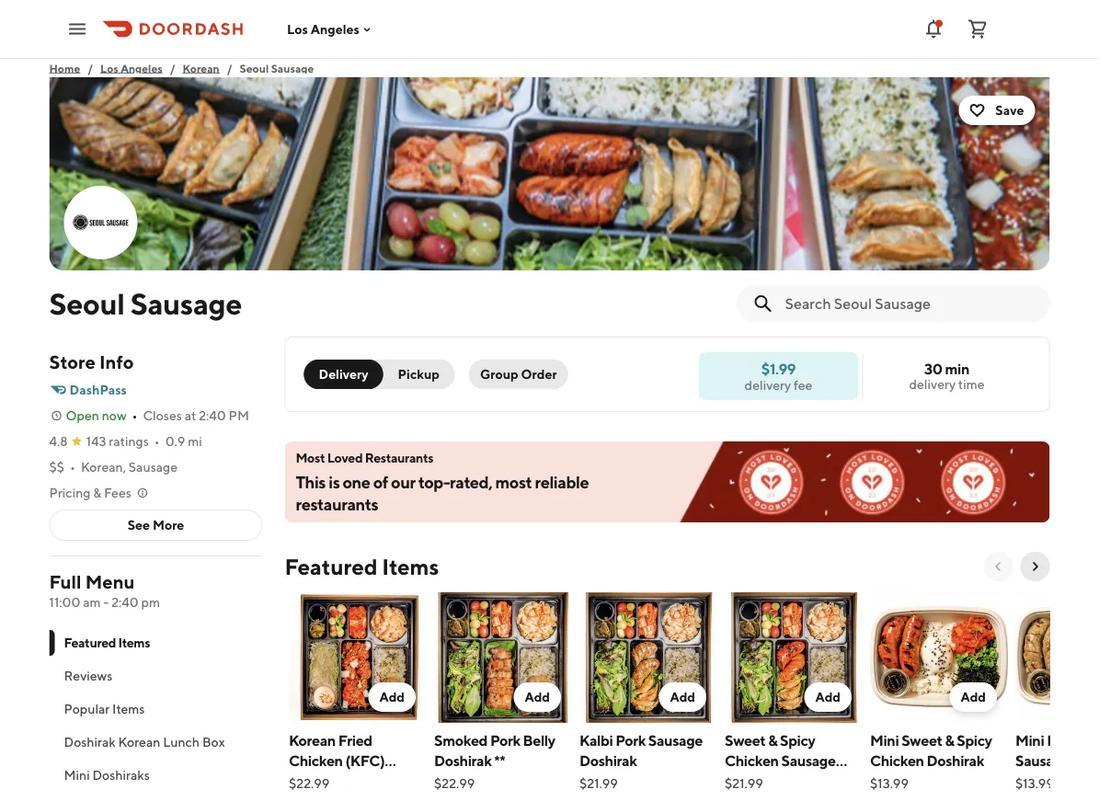 Task type: describe. For each thing, give the bounding box(es) containing it.
add for korean fried chicken (kfc) doshirak **
[[379, 689, 404, 704]]

Item Search search field
[[785, 293, 1035, 314]]

add button for kalbi pork sausage doshirak
[[658, 682, 706, 712]]

0 horizontal spatial los
[[100, 62, 118, 74]]

am
[[83, 595, 101, 610]]

mini sweet & spicy chicken doshirak image
[[870, 592, 1008, 723]]

kalbi inside mini kalbi po $13.99
[[1046, 732, 1080, 749]]

doshirak inside kalbi pork sausage doshirak $21.99
[[579, 752, 636, 769]]

box
[[202, 734, 225, 750]]

chicken inside sweet & spicy chicken sausage doshirak
[[724, 752, 778, 769]]

featured inside heading
[[285, 553, 378, 579]]

fried
[[338, 732, 372, 749]]

see more
[[128, 517, 184, 532]]

sweet inside sweet & spicy chicken sausage doshirak
[[724, 732, 765, 749]]

restaurants
[[365, 450, 433, 465]]

** inside "korean fried chicken (kfc) doshirak **"
[[348, 772, 359, 790]]

** inside smoked pork belly doshirak ** $22.99
[[494, 752, 505, 769]]

home link
[[49, 59, 80, 77]]

popular items
[[64, 701, 145, 716]]

mi
[[188, 434, 202, 449]]

pricing & fees button
[[49, 484, 150, 502]]

popular items button
[[49, 693, 263, 726]]

home
[[49, 62, 80, 74]]

mini doshiraks
[[64, 767, 150, 783]]

doshirak inside mini sweet & spicy chicken doshirak $13.99
[[926, 752, 984, 769]]

save
[[995, 103, 1024, 118]]

belly
[[522, 732, 555, 749]]

group
[[480, 366, 518, 382]]

sausage inside kalbi pork sausage doshirak $21.99
[[648, 732, 702, 749]]

$22.99 inside smoked pork belly doshirak ** $22.99
[[434, 776, 474, 791]]

sweet & spicy chicken sausage doshirak image
[[724, 592, 862, 723]]

featured items heading
[[285, 552, 439, 581]]

los angeles button
[[287, 21, 374, 37]]

$13.99 inside mini kalbi po $13.99
[[1015, 776, 1053, 791]]

open
[[66, 408, 99, 423]]

1 $22.99 from the left
[[288, 776, 329, 791]]

most
[[296, 450, 325, 465]]

$21.99 inside kalbi pork sausage doshirak $21.99
[[579, 776, 617, 791]]

info
[[99, 351, 134, 373]]

pricing
[[49, 485, 90, 500]]

30
[[924, 360, 942, 378]]

0.9 mi
[[165, 434, 202, 449]]

doshiraks
[[92, 767, 150, 783]]

1 vertical spatial seoul
[[49, 286, 125, 321]]

this
[[296, 472, 326, 492]]

spicy inside mini sweet & spicy chicken doshirak $13.99
[[956, 732, 991, 749]]

0 vertical spatial featured items
[[285, 553, 439, 579]]

los angeles
[[287, 21, 359, 37]]

rated,
[[450, 472, 492, 492]]

2 / from the left
[[170, 62, 175, 74]]

$1.99
[[761, 360, 796, 377]]

po
[[1082, 732, 1099, 749]]

0.9
[[165, 434, 185, 449]]

home / los angeles / korean / seoul sausage
[[49, 62, 314, 74]]

los angeles link
[[100, 59, 163, 77]]

& for sweet
[[768, 732, 777, 749]]

30 min delivery time
[[909, 360, 985, 392]]

time
[[958, 377, 985, 392]]

4.8
[[49, 434, 68, 449]]

fee
[[794, 377, 812, 392]]

sweet & spicy chicken sausage doshirak
[[724, 732, 835, 790]]

kalbi pork sausage doshirak image
[[579, 592, 717, 723]]

11:00
[[49, 595, 80, 610]]

1 vertical spatial •
[[154, 434, 160, 449]]

kalbi pork sausage doshirak $21.99
[[579, 732, 702, 791]]

store
[[49, 351, 95, 373]]

loved
[[327, 450, 363, 465]]

more
[[153, 517, 184, 532]]

items inside button
[[112, 701, 145, 716]]

143
[[86, 434, 106, 449]]

add button for smoked pork belly doshirak **
[[513, 682, 561, 712]]

doshirak korean lunch box
[[64, 734, 225, 750]]

1 horizontal spatial korean
[[183, 62, 220, 74]]

pricing & fees
[[49, 485, 131, 500]]

smoked
[[434, 732, 487, 749]]

see
[[128, 517, 150, 532]]

mini sweet & spicy chicken doshirak $13.99
[[870, 732, 991, 791]]

ratings
[[109, 434, 149, 449]]

add button for korean fried chicken (kfc) doshirak **
[[368, 682, 415, 712]]

add button for sweet & spicy chicken sausage doshirak
[[804, 682, 851, 712]]

group order
[[480, 366, 557, 382]]

mini for mini kalbi po
[[1015, 732, 1044, 749]]

korean fried chicken (kfc) doshirak ** image
[[288, 592, 426, 723]]

mini kalbi po $13.99
[[1015, 732, 1099, 791]]

sweet inside mini sweet & spicy chicken doshirak $13.99
[[901, 732, 942, 749]]

group order button
[[469, 360, 568, 389]]

korean link
[[183, 59, 220, 77]]

doshirak inside button
[[64, 734, 116, 750]]

doshirak inside smoked pork belly doshirak ** $22.99
[[434, 752, 491, 769]]

0 items, open order cart image
[[967, 18, 989, 40]]

doshirak inside "korean fried chicken (kfc) doshirak **"
[[288, 772, 346, 790]]

at
[[185, 408, 196, 423]]



Task type: vqa. For each thing, say whether or not it's contained in the screenshot.


Task type: locate. For each thing, give the bounding box(es) containing it.
kalbi right belly
[[579, 732, 612, 749]]

items up reviews button
[[118, 635, 150, 650]]

korean fried chicken (kfc) doshirak **
[[288, 732, 384, 790]]

0 vertical spatial items
[[382, 553, 439, 579]]

$$
[[49, 459, 64, 475]]

1 / from the left
[[88, 62, 93, 74]]

0 horizontal spatial $22.99
[[288, 776, 329, 791]]

kalbi inside kalbi pork sausage doshirak $21.99
[[579, 732, 612, 749]]

2 horizontal spatial •
[[154, 434, 160, 449]]

2:40 inside full menu 11:00 am - 2:40 pm
[[111, 595, 139, 610]]

korean right los angeles link
[[183, 62, 220, 74]]

1 horizontal spatial /
[[170, 62, 175, 74]]

featured down restaurants
[[285, 553, 378, 579]]

delivery inside 30 min delivery time
[[909, 377, 956, 392]]

seoul right "korean" link
[[240, 62, 269, 74]]

& inside mini sweet & spicy chicken doshirak $13.99
[[944, 732, 954, 749]]

pork inside smoked pork belly doshirak ** $22.99
[[490, 732, 520, 749]]

mini inside mini kalbi po $13.99
[[1015, 732, 1044, 749]]

featured up reviews
[[64, 635, 116, 650]]

dashpass
[[69, 382, 127, 397]]

1 $21.99 from the left
[[579, 776, 617, 791]]

1 horizontal spatial chicken
[[724, 752, 778, 769]]

add for kalbi pork sausage doshirak
[[669, 689, 695, 704]]

1 horizontal spatial featured
[[285, 553, 378, 579]]

1 vertical spatial featured
[[64, 635, 116, 650]]

pm
[[141, 595, 160, 610]]

delivery inside $1.99 delivery fee
[[745, 377, 791, 392]]

0 horizontal spatial featured items
[[64, 635, 150, 650]]

1 horizontal spatial 2:40
[[199, 408, 226, 423]]

pickup
[[398, 366, 440, 382]]

0 horizontal spatial sweet
[[724, 732, 765, 749]]

0 horizontal spatial /
[[88, 62, 93, 74]]

store info
[[49, 351, 134, 373]]

order methods option group
[[304, 360, 454, 389]]

$$ • korean, sausage
[[49, 459, 178, 475]]

kalbi left po at the right of the page
[[1046, 732, 1080, 749]]

1 vertical spatial featured items
[[64, 635, 150, 650]]

order
[[521, 366, 557, 382]]

kalbi
[[579, 732, 612, 749], [1046, 732, 1080, 749]]

1 horizontal spatial &
[[768, 732, 777, 749]]

mini doshiraks button
[[49, 759, 263, 792]]

add button for mini sweet & spicy chicken doshirak
[[949, 682, 996, 712]]

$13.99
[[870, 776, 908, 791], [1015, 776, 1053, 791]]

2 horizontal spatial korean
[[288, 732, 335, 749]]

add up belly
[[524, 689, 550, 704]]

Delivery radio
[[304, 360, 383, 389]]

1 horizontal spatial **
[[494, 752, 505, 769]]

open now
[[66, 408, 127, 423]]

reviews button
[[49, 659, 263, 693]]

& for pricing
[[93, 485, 101, 500]]

2 vertical spatial •
[[70, 459, 75, 475]]

0 horizontal spatial •
[[70, 459, 75, 475]]

2 sweet from the left
[[901, 732, 942, 749]]

2 chicken from the left
[[724, 752, 778, 769]]

0 horizontal spatial kalbi
[[579, 732, 612, 749]]

add up sweet & spicy chicken sausage doshirak
[[815, 689, 840, 704]]

1 horizontal spatial angeles
[[311, 21, 359, 37]]

1 sweet from the left
[[724, 732, 765, 749]]

**
[[494, 752, 505, 769], [348, 772, 359, 790]]

3 add button from the left
[[658, 682, 706, 712]]

pork for kalbi
[[615, 732, 645, 749]]

5 add from the left
[[960, 689, 985, 704]]

sausage inside sweet & spicy chicken sausage doshirak
[[781, 752, 835, 769]]

1 horizontal spatial pork
[[615, 732, 645, 749]]

1 vertical spatial items
[[118, 635, 150, 650]]

3 chicken from the left
[[870, 752, 924, 769]]

menu
[[85, 571, 135, 593]]

1 vertical spatial **
[[348, 772, 359, 790]]

save button
[[959, 96, 1035, 125]]

delivery left the "fee"
[[745, 377, 791, 392]]

seoul sausage image
[[49, 77, 1050, 270], [66, 188, 136, 258]]

add button up belly
[[513, 682, 561, 712]]

1 horizontal spatial featured items
[[285, 553, 439, 579]]

1 $13.99 from the left
[[870, 776, 908, 791]]

0 vertical spatial angeles
[[311, 21, 359, 37]]

2 spicy from the left
[[956, 732, 991, 749]]

our
[[391, 472, 415, 492]]

2 pork from the left
[[615, 732, 645, 749]]

open menu image
[[66, 18, 88, 40]]

mini for mini sweet & spicy chicken doshirak
[[870, 732, 898, 749]]

pork down kalbi pork sausage doshirak image
[[615, 732, 645, 749]]

of
[[373, 472, 388, 492]]

2:40 right -
[[111, 595, 139, 610]]

closes
[[143, 408, 182, 423]]

korean down "popular items" button
[[118, 734, 160, 750]]

korean inside button
[[118, 734, 160, 750]]

& inside sweet & spicy chicken sausage doshirak
[[768, 732, 777, 749]]

(kfc)
[[345, 752, 384, 769]]

previous button of carousel image
[[991, 559, 1006, 574]]

chicken inside "korean fried chicken (kfc) doshirak **"
[[288, 752, 342, 769]]

/ right "korean" link
[[227, 62, 232, 74]]

0 horizontal spatial spicy
[[779, 732, 815, 749]]

1 horizontal spatial sweet
[[901, 732, 942, 749]]

fees
[[104, 485, 131, 500]]

0 horizontal spatial angeles
[[121, 62, 163, 74]]

korean,
[[81, 459, 126, 475]]

1 add from the left
[[379, 689, 404, 704]]

1 horizontal spatial •
[[132, 408, 137, 423]]

add for sweet & spicy chicken sausage doshirak
[[815, 689, 840, 704]]

smoked pork belly doshirak ** $22.99
[[434, 732, 555, 791]]

2 $13.99 from the left
[[1015, 776, 1053, 791]]

0 horizontal spatial 2:40
[[111, 595, 139, 610]]

4 add button from the left
[[804, 682, 851, 712]]

0 horizontal spatial **
[[348, 772, 359, 790]]

spicy
[[779, 732, 815, 749], [956, 732, 991, 749]]

spicy down sweet & spicy chicken sausage doshirak image
[[779, 732, 815, 749]]

2 horizontal spatial mini
[[1015, 732, 1044, 749]]

2 vertical spatial items
[[112, 701, 145, 716]]

sausage
[[271, 62, 314, 74], [130, 286, 242, 321], [129, 459, 178, 475], [648, 732, 702, 749], [781, 752, 835, 769]]

add up mini sweet & spicy chicken doshirak $13.99
[[960, 689, 985, 704]]

1 pork from the left
[[490, 732, 520, 749]]

add button up the fried
[[368, 682, 415, 712]]

/ left "korean" link
[[170, 62, 175, 74]]

• right $$ at the bottom
[[70, 459, 75, 475]]

$13.99 inside mini sweet & spicy chicken doshirak $13.99
[[870, 776, 908, 791]]

1 vertical spatial angeles
[[121, 62, 163, 74]]

• left 0.9
[[154, 434, 160, 449]]

sweet
[[724, 732, 765, 749], [901, 732, 942, 749]]

1 horizontal spatial los
[[287, 21, 308, 37]]

doshirak inside sweet & spicy chicken sausage doshirak
[[724, 772, 782, 790]]

&
[[93, 485, 101, 500], [768, 732, 777, 749], [944, 732, 954, 749]]

mini inside button
[[64, 767, 90, 783]]

2 add button from the left
[[513, 682, 561, 712]]

/ right home "link"
[[88, 62, 93, 74]]

one
[[343, 472, 370, 492]]

featured
[[285, 553, 378, 579], [64, 635, 116, 650]]

add button up mini sweet & spicy chicken doshirak $13.99
[[949, 682, 996, 712]]

1 horizontal spatial $21.99
[[724, 776, 763, 791]]

items down our
[[382, 553, 439, 579]]

0 horizontal spatial featured
[[64, 635, 116, 650]]

2 $22.99 from the left
[[434, 776, 474, 791]]

1 add button from the left
[[368, 682, 415, 712]]

1 chicken from the left
[[288, 752, 342, 769]]

chicken
[[288, 752, 342, 769], [724, 752, 778, 769], [870, 752, 924, 769]]

1 vertical spatial 2:40
[[111, 595, 139, 610]]

add button
[[368, 682, 415, 712], [513, 682, 561, 712], [658, 682, 706, 712], [804, 682, 851, 712], [949, 682, 996, 712]]

0 vertical spatial 2:40
[[199, 408, 226, 423]]

reliable
[[535, 472, 589, 492]]

notification bell image
[[922, 18, 945, 40]]

Pickup radio
[[372, 360, 454, 389]]

add button up sweet & spicy chicken sausage doshirak
[[804, 682, 851, 712]]

items up doshirak korean lunch box
[[112, 701, 145, 716]]

0 horizontal spatial pork
[[490, 732, 520, 749]]

2 kalbi from the left
[[1046, 732, 1080, 749]]

los
[[287, 21, 308, 37], [100, 62, 118, 74]]

popular
[[64, 701, 110, 716]]

most loved restaurants this is one of our top-rated, most reliable restaurants
[[296, 450, 589, 514]]

2:40
[[199, 408, 226, 423], [111, 595, 139, 610]]

3 add from the left
[[669, 689, 695, 704]]

add up (kfc)
[[379, 689, 404, 704]]

0 horizontal spatial seoul
[[49, 286, 125, 321]]

seoul sausage
[[49, 286, 242, 321]]

0 horizontal spatial delivery
[[745, 377, 791, 392]]

add button up kalbi pork sausage doshirak $21.99
[[658, 682, 706, 712]]

korean left the fried
[[288, 732, 335, 749]]

& inside button
[[93, 485, 101, 500]]

pork for smoked
[[490, 732, 520, 749]]

3 / from the left
[[227, 62, 232, 74]]

1 horizontal spatial kalbi
[[1046, 732, 1080, 749]]

-
[[103, 595, 109, 610]]

0 vertical spatial featured
[[285, 553, 378, 579]]

smoked pork belly doshirak ** image
[[434, 592, 572, 723]]

0 vertical spatial **
[[494, 752, 505, 769]]

1 horizontal spatial mini
[[870, 732, 898, 749]]

doshirak korean lunch box button
[[49, 726, 263, 759]]

see more button
[[50, 510, 262, 540]]

• right now on the left
[[132, 408, 137, 423]]

2 horizontal spatial chicken
[[870, 752, 924, 769]]

doshirak
[[64, 734, 116, 750], [434, 752, 491, 769], [579, 752, 636, 769], [926, 752, 984, 769], [288, 772, 346, 790], [724, 772, 782, 790]]

1 horizontal spatial $13.99
[[1015, 776, 1053, 791]]

chicken inside mini sweet & spicy chicken doshirak $13.99
[[870, 752, 924, 769]]

1 horizontal spatial spicy
[[956, 732, 991, 749]]

2 horizontal spatial /
[[227, 62, 232, 74]]

is
[[328, 472, 340, 492]]

& down mini sweet & spicy chicken doshirak image
[[944, 732, 954, 749]]

5 add button from the left
[[949, 682, 996, 712]]

add
[[379, 689, 404, 704], [524, 689, 550, 704], [669, 689, 695, 704], [815, 689, 840, 704], [960, 689, 985, 704]]

143 ratings •
[[86, 434, 160, 449]]

1 horizontal spatial $22.99
[[434, 776, 474, 791]]

most
[[495, 472, 532, 492]]

0 horizontal spatial korean
[[118, 734, 160, 750]]

0 horizontal spatial mini
[[64, 767, 90, 783]]

4 add from the left
[[815, 689, 840, 704]]

korean inside "korean fried chicken (kfc) doshirak **"
[[288, 732, 335, 749]]

featured items up reviews
[[64, 635, 150, 650]]

& down sweet & spicy chicken sausage doshirak image
[[768, 732, 777, 749]]

featured items down restaurants
[[285, 553, 439, 579]]

angeles
[[311, 21, 359, 37], [121, 62, 163, 74]]

items inside heading
[[382, 553, 439, 579]]

•
[[132, 408, 137, 423], [154, 434, 160, 449], [70, 459, 75, 475]]

add for mini sweet & spicy chicken doshirak
[[960, 689, 985, 704]]

2 $21.99 from the left
[[724, 776, 763, 791]]

0 vertical spatial seoul
[[240, 62, 269, 74]]

add for smoked pork belly doshirak **
[[524, 689, 550, 704]]

mini inside mini sweet & spicy chicken doshirak $13.99
[[870, 732, 898, 749]]

min
[[945, 360, 969, 378]]

1 horizontal spatial delivery
[[909, 377, 956, 392]]

2 add from the left
[[524, 689, 550, 704]]

reviews
[[64, 668, 113, 683]]

0 horizontal spatial chicken
[[288, 752, 342, 769]]

restaurants
[[296, 494, 378, 514]]

& left fees in the left bottom of the page
[[93, 485, 101, 500]]

lunch
[[163, 734, 200, 750]]

0 horizontal spatial &
[[93, 485, 101, 500]]

1 vertical spatial los
[[100, 62, 118, 74]]

1 spicy from the left
[[779, 732, 815, 749]]

0 vertical spatial •
[[132, 408, 137, 423]]

next button of carousel image
[[1028, 559, 1042, 574]]

pm
[[229, 408, 249, 423]]

delivery left time
[[909, 377, 956, 392]]

0 horizontal spatial $13.99
[[870, 776, 908, 791]]

top-
[[418, 472, 450, 492]]

pork left belly
[[490, 732, 520, 749]]

seoul
[[240, 62, 269, 74], [49, 286, 125, 321]]

seoul up 'store info'
[[49, 286, 125, 321]]

delivery
[[319, 366, 368, 382]]

full menu 11:00 am - 2:40 pm
[[49, 571, 160, 610]]

full
[[49, 571, 81, 593]]

spicy left mini kalbi po $13.99
[[956, 732, 991, 749]]

• closes at 2:40 pm
[[132, 408, 249, 423]]

0 vertical spatial los
[[287, 21, 308, 37]]

korean
[[183, 62, 220, 74], [288, 732, 335, 749], [118, 734, 160, 750]]

pork inside kalbi pork sausage doshirak $21.99
[[615, 732, 645, 749]]

1 kalbi from the left
[[579, 732, 612, 749]]

now
[[102, 408, 127, 423]]

2:40 right the at
[[199, 408, 226, 423]]

$1.99 delivery fee
[[745, 360, 812, 392]]

add up kalbi pork sausage doshirak $21.99
[[669, 689, 695, 704]]

items
[[382, 553, 439, 579], [118, 635, 150, 650], [112, 701, 145, 716]]

0 horizontal spatial $21.99
[[579, 776, 617, 791]]

1 horizontal spatial seoul
[[240, 62, 269, 74]]

spicy inside sweet & spicy chicken sausage doshirak
[[779, 732, 815, 749]]

2 horizontal spatial &
[[944, 732, 954, 749]]



